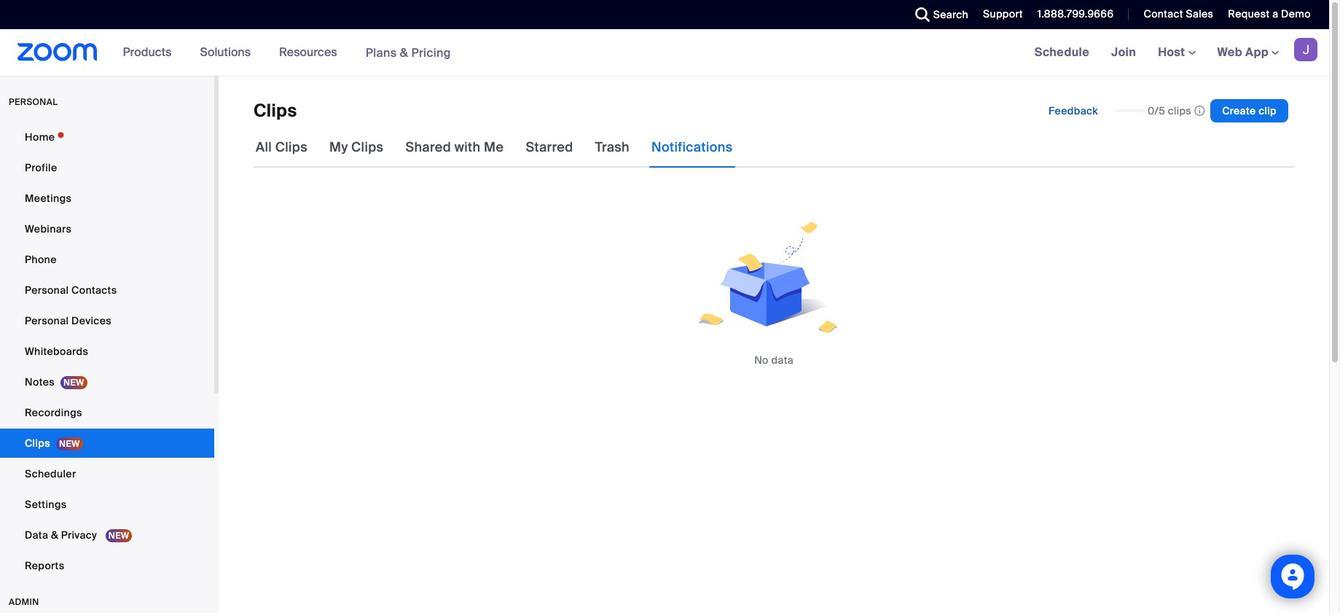 Task type: locate. For each thing, give the bounding box(es) containing it.
recordings
[[25, 406, 82, 419]]

notes
[[25, 375, 55, 389]]

personal for personal contacts
[[25, 284, 69, 297]]

&
[[400, 45, 408, 60], [51, 528, 58, 542]]

starred
[[526, 139, 573, 156]]

contact sales link
[[1133, 0, 1218, 29], [1144, 7, 1214, 20]]

profile
[[25, 161, 57, 174]]

my
[[330, 139, 348, 156]]

banner
[[0, 29, 1330, 77]]

0/5 clips
[[1148, 104, 1192, 117]]

personal up the whiteboards
[[25, 314, 69, 327]]

clips inside 'link'
[[25, 437, 50, 450]]

reports link
[[0, 551, 214, 580]]

home
[[25, 130, 55, 144]]

whiteboards
[[25, 345, 88, 358]]

webinars link
[[0, 214, 214, 243]]

resources
[[279, 44, 337, 60]]

plans & pricing link
[[366, 45, 451, 60], [366, 45, 451, 60]]

meetings link
[[0, 184, 214, 213]]

1.888.799.9666 button
[[1027, 0, 1118, 29], [1038, 7, 1114, 20]]

schedule
[[1035, 44, 1090, 60]]

all clips
[[256, 139, 308, 156]]

clips link
[[0, 429, 214, 458]]

personal down phone
[[25, 284, 69, 297]]

create clip
[[1223, 104, 1277, 117]]

my clips tab
[[327, 127, 386, 168]]

& right data
[[51, 528, 58, 542]]

0/5 clips application
[[1116, 104, 1205, 118]]

host button
[[1158, 44, 1196, 60]]

& for pricing
[[400, 45, 408, 60]]

all
[[256, 139, 272, 156]]

notifications
[[652, 139, 733, 156]]

1.888.799.9666
[[1038, 7, 1114, 20]]

& right plans
[[400, 45, 408, 60]]

1 vertical spatial personal
[[25, 314, 69, 327]]

1 vertical spatial &
[[51, 528, 58, 542]]

all clips tab
[[254, 127, 310, 168]]

0 vertical spatial personal
[[25, 284, 69, 297]]

banner containing products
[[0, 29, 1330, 77]]

product information navigation
[[112, 29, 462, 77]]

no data
[[755, 354, 794, 367]]

1 personal from the top
[[25, 284, 69, 297]]

support
[[983, 7, 1023, 20]]

1 horizontal spatial &
[[400, 45, 408, 60]]

personal inside the personal devices link
[[25, 314, 69, 327]]

0 horizontal spatial &
[[51, 528, 58, 542]]

& inside personal menu menu
[[51, 528, 58, 542]]

trash tab
[[593, 127, 632, 168]]

whiteboards link
[[0, 337, 214, 366]]

phone link
[[0, 245, 214, 274]]

admin
[[9, 596, 39, 608]]

pricing
[[411, 45, 451, 60]]

clips right all
[[275, 139, 308, 156]]

notes link
[[0, 367, 214, 397]]

with
[[455, 139, 481, 156]]

scheduler
[[25, 467, 76, 480]]

starred tab
[[524, 127, 576, 168]]

request a demo link
[[1218, 0, 1330, 29], [1229, 7, 1311, 20]]

0 vertical spatial &
[[400, 45, 408, 60]]

personal devices
[[25, 314, 112, 327]]

personal inside personal contacts link
[[25, 284, 69, 297]]

contacts
[[71, 284, 117, 297]]

shared
[[406, 139, 451, 156]]

no
[[755, 354, 769, 367]]

data & privacy
[[25, 528, 100, 542]]

meetings
[[25, 192, 72, 205]]

clips right my
[[351, 139, 384, 156]]

personal
[[9, 96, 58, 108]]

personal
[[25, 284, 69, 297], [25, 314, 69, 327]]

clips up 'scheduler'
[[25, 437, 50, 450]]

personal for personal devices
[[25, 314, 69, 327]]

devices
[[71, 314, 112, 327]]

clips
[[254, 99, 297, 122], [275, 139, 308, 156], [351, 139, 384, 156], [25, 437, 50, 450]]

reports
[[25, 559, 64, 572]]

2 personal from the top
[[25, 314, 69, 327]]

trash
[[595, 139, 630, 156]]

web app button
[[1218, 44, 1279, 60]]

support link
[[972, 0, 1027, 29], [983, 7, 1023, 20]]

clips inside "tab"
[[275, 139, 308, 156]]

host
[[1158, 44, 1189, 60]]

web app
[[1218, 44, 1269, 60]]

schedule link
[[1024, 29, 1101, 76]]

feedback
[[1049, 104, 1099, 117]]

data & privacy link
[[0, 520, 214, 550]]

data
[[772, 354, 794, 367]]

search
[[934, 8, 969, 21]]

& inside product information navigation
[[400, 45, 408, 60]]

my clips
[[330, 139, 384, 156]]

feedback button
[[1037, 99, 1110, 122]]

request a demo
[[1229, 7, 1311, 20]]

phone
[[25, 253, 57, 266]]

create
[[1223, 104, 1256, 117]]



Task type: vqa. For each thing, say whether or not it's contained in the screenshot.
the top the Personal
yes



Task type: describe. For each thing, give the bounding box(es) containing it.
data
[[25, 528, 48, 542]]

web
[[1218, 44, 1243, 60]]

clip
[[1259, 104, 1277, 117]]

privacy
[[61, 528, 97, 542]]

plans
[[366, 45, 397, 60]]

solutions button
[[200, 29, 257, 76]]

products button
[[123, 29, 178, 76]]

meetings navigation
[[1024, 29, 1330, 77]]

create clip button
[[1211, 99, 1289, 122]]

personal contacts
[[25, 284, 117, 297]]

join
[[1112, 44, 1137, 60]]

settings link
[[0, 490, 214, 519]]

search button
[[904, 0, 972, 29]]

clips inside tab
[[351, 139, 384, 156]]

zoom logo image
[[17, 43, 97, 61]]

profile link
[[0, 153, 214, 182]]

join link
[[1101, 29, 1147, 76]]

scheduler link
[[0, 459, 214, 488]]

profile picture image
[[1295, 38, 1318, 61]]

app
[[1246, 44, 1269, 60]]

me
[[484, 139, 504, 156]]

products
[[123, 44, 172, 60]]

demo
[[1282, 7, 1311, 20]]

contact sales
[[1144, 7, 1214, 20]]

personal menu menu
[[0, 122, 214, 582]]

resources button
[[279, 29, 344, 76]]

home link
[[0, 122, 214, 152]]

solutions
[[200, 44, 251, 60]]

personal devices link
[[0, 306, 214, 335]]

contact
[[1144, 7, 1184, 20]]

sales
[[1186, 7, 1214, 20]]

clips up all clips
[[254, 99, 297, 122]]

shared with me tab
[[403, 127, 506, 168]]

shared with me
[[406, 139, 504, 156]]

settings
[[25, 498, 67, 511]]

clips
[[1168, 104, 1192, 117]]

webinars
[[25, 222, 72, 235]]

request
[[1229, 7, 1270, 20]]

plans & pricing
[[366, 45, 451, 60]]

tabs of clips tab list
[[254, 127, 735, 168]]

personal contacts link
[[0, 276, 214, 305]]

0/5
[[1148, 104, 1166, 117]]

recordings link
[[0, 398, 214, 427]]

& for privacy
[[51, 528, 58, 542]]

a
[[1273, 7, 1279, 20]]



